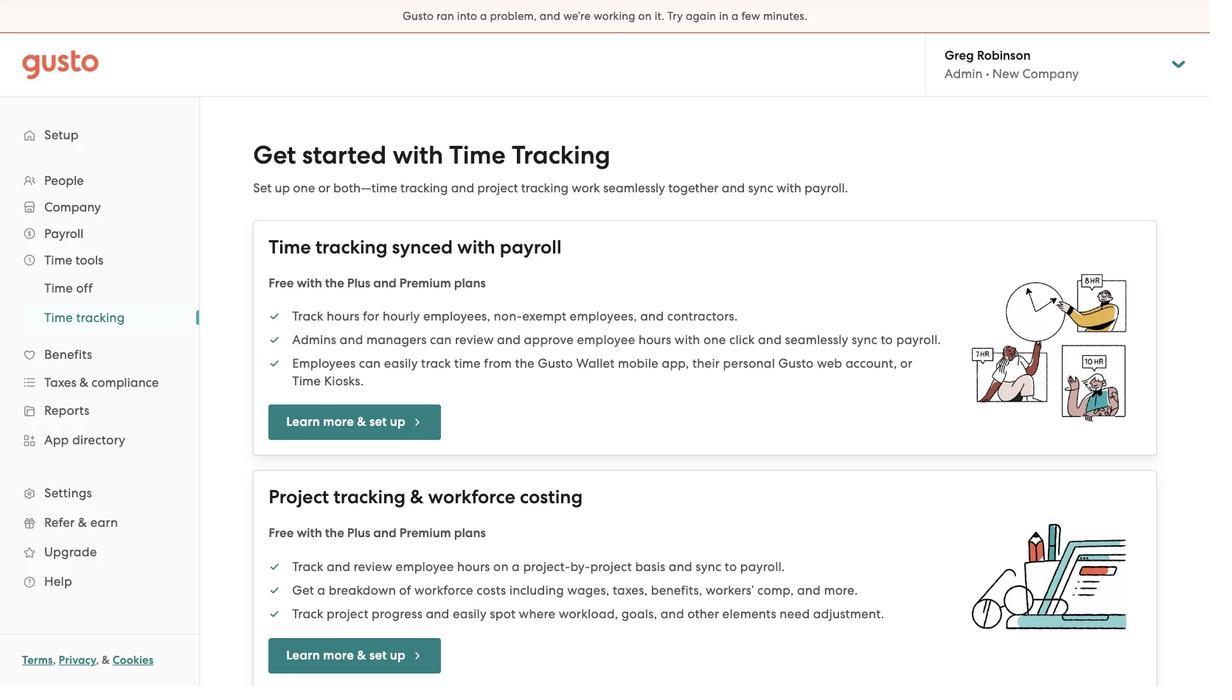 Task type: vqa. For each thing, say whether or not it's contained in the screenshot.
the topmost LEARN MORE & SET UP
yes



Task type: locate. For each thing, give the bounding box(es) containing it.
1 vertical spatial learn more & set up
[[286, 648, 406, 664]]

1 learn more & set up from the top
[[286, 415, 406, 430]]

0 horizontal spatial employees,
[[423, 309, 491, 324]]

1 horizontal spatial easily
[[453, 607, 487, 622]]

1 vertical spatial on
[[493, 560, 509, 574]]

time tracking link
[[27, 305, 184, 331]]

seamlessly up web on the bottom right of page
[[785, 333, 849, 347]]

1 plus from the top
[[347, 276, 370, 291]]

more down "breakdown"
[[323, 648, 354, 664]]

easily inside employees can easily track time from the gusto wallet mobile app, their personal gusto web account, or time kiosks.
[[384, 356, 418, 371]]

1 more from the top
[[323, 415, 354, 430]]

0 vertical spatial or
[[318, 181, 330, 195]]

and up the benefits,
[[669, 560, 693, 574]]

easily down costs
[[453, 607, 487, 622]]

project up taxes,
[[590, 560, 632, 574]]

0 vertical spatial learn more & set up link
[[269, 405, 441, 440]]

a left project-
[[512, 560, 520, 574]]

it.
[[655, 10, 665, 23]]

premium down project tracking & workforce costing
[[400, 526, 451, 541]]

list containing time off
[[0, 274, 199, 333]]

1 vertical spatial premium
[[400, 526, 451, 541]]

2 plus from the top
[[347, 526, 370, 541]]

2 premium from the top
[[400, 526, 451, 541]]

employees, up time
[[423, 309, 491, 324]]

synced
[[392, 236, 453, 259]]

2 horizontal spatial payroll.
[[896, 333, 941, 347]]

minutes.
[[763, 10, 808, 23]]

track project progress and easily spot where workload, goals, and other elements need adjustment.
[[292, 607, 885, 622]]

plus up "breakdown"
[[347, 526, 370, 541]]

1 vertical spatial more
[[323, 648, 354, 664]]

sync up account,
[[852, 333, 878, 347]]

and left we're
[[540, 10, 561, 23]]

2 vertical spatial up
[[390, 648, 406, 664]]

gusto left "ran"
[[403, 10, 434, 23]]

0 vertical spatial plans
[[454, 276, 486, 291]]

tracking down get started with time tracking
[[401, 181, 448, 195]]

admin
[[945, 66, 983, 81]]

0 horizontal spatial on
[[493, 560, 509, 574]]

time
[[449, 140, 506, 170], [269, 236, 311, 259], [44, 253, 72, 268], [44, 281, 73, 296], [44, 311, 73, 325], [292, 374, 321, 389]]

1 vertical spatial workforce
[[415, 583, 473, 598]]

plans down project tracking & workforce costing
[[454, 526, 486, 541]]

1 horizontal spatial or
[[900, 356, 913, 371]]

0 vertical spatial learn more & set up
[[286, 415, 406, 430]]

2 horizontal spatial hours
[[639, 333, 672, 347]]

time tools button
[[15, 247, 184, 274]]

get
[[253, 140, 296, 170], [292, 583, 314, 598]]

gusto down approve
[[538, 356, 573, 371]]

plans for with
[[454, 276, 486, 291]]

0 vertical spatial one
[[293, 181, 315, 195]]

1 vertical spatial or
[[900, 356, 913, 371]]

0 vertical spatial up
[[275, 181, 290, 195]]

0 horizontal spatial review
[[354, 560, 393, 574]]

greg robinson admin • new company
[[945, 48, 1079, 81]]

review up "breakdown"
[[354, 560, 393, 574]]

employees, up admins and managers can review and approve employee hours with one click and seamlessly sync to payroll.
[[570, 309, 637, 324]]

and up admins and managers can review and approve employee hours with one click and seamlessly sync to payroll.
[[640, 309, 664, 324]]

hours left for
[[327, 309, 360, 324]]

project down "breakdown"
[[327, 607, 369, 622]]

0 horizontal spatial gusto
[[403, 10, 434, 23]]

1 premium from the top
[[400, 276, 451, 291]]

1 learn from the top
[[286, 415, 320, 430]]

1 vertical spatial company
[[44, 200, 101, 215]]

0 vertical spatial project
[[477, 181, 518, 195]]

plans for workforce
[[454, 526, 486, 541]]

time tools
[[44, 253, 103, 268]]

learn more & set up link down progress
[[269, 638, 441, 674]]

set
[[370, 415, 387, 430], [370, 648, 387, 664]]

one inside list
[[704, 333, 726, 347]]

free
[[269, 276, 294, 291], [269, 526, 294, 541]]

set for synced
[[370, 415, 387, 430]]

0 vertical spatial track
[[292, 309, 324, 324]]

0 horizontal spatial can
[[359, 356, 381, 371]]

company down people
[[44, 200, 101, 215]]

0 vertical spatial can
[[430, 333, 452, 347]]

1 vertical spatial easily
[[453, 607, 487, 622]]

tracking inside "link"
[[76, 311, 125, 325]]

we're
[[563, 10, 591, 23]]

set
[[253, 181, 272, 195]]

1 vertical spatial up
[[390, 415, 406, 430]]

1 horizontal spatial sync
[[748, 181, 774, 195]]

2 set from the top
[[370, 648, 387, 664]]

2 more from the top
[[323, 648, 354, 664]]

gusto ran into a problem, and we're working on it. try again in a few minutes.
[[403, 10, 808, 23]]

0 vertical spatial learn
[[286, 415, 320, 430]]

0 vertical spatial to
[[881, 333, 893, 347]]

1 vertical spatial plus
[[347, 526, 370, 541]]

learn more & set up down kiosks.
[[286, 415, 406, 430]]

with inside list
[[675, 333, 700, 347]]

app directory
[[44, 433, 125, 448]]

to up the workers'
[[725, 560, 737, 574]]

1 vertical spatial plans
[[454, 526, 486, 541]]

1 vertical spatial set
[[370, 648, 387, 664]]

project-
[[523, 560, 570, 574]]

0 horizontal spatial hours
[[327, 309, 360, 324]]

0 vertical spatial the
[[325, 276, 344, 291]]

the right from
[[515, 356, 535, 371]]

2 vertical spatial sync
[[696, 560, 722, 574]]

0 vertical spatial premium
[[400, 276, 451, 291]]

1 vertical spatial the
[[515, 356, 535, 371]]

1 vertical spatial can
[[359, 356, 381, 371]]

1 vertical spatial get
[[292, 583, 314, 598]]

off
[[76, 281, 93, 296]]

learn more & set up link for time
[[269, 405, 441, 440]]

on up costs
[[493, 560, 509, 574]]

from
[[484, 356, 512, 371]]

track for time
[[292, 309, 324, 324]]

the up 'admins'
[[325, 276, 344, 291]]

free with the plus and premium plans up "breakdown"
[[269, 526, 486, 541]]

hours up 'mobile'
[[639, 333, 672, 347]]

seamlessly
[[603, 181, 665, 195], [785, 333, 849, 347]]

sync
[[748, 181, 774, 195], [852, 333, 878, 347], [696, 560, 722, 574]]

list
[[0, 167, 199, 597], [0, 274, 199, 333], [269, 308, 942, 390], [269, 558, 942, 623]]

0 vertical spatial more
[[323, 415, 354, 430]]

plus up for
[[347, 276, 370, 291]]

on left 'it.'
[[638, 10, 652, 23]]

&
[[80, 375, 88, 390], [357, 415, 366, 430], [410, 486, 424, 509], [78, 516, 87, 530], [357, 648, 366, 664], [102, 654, 110, 668]]

learn more & set up down progress
[[286, 648, 406, 664]]

plans up track hours for hourly employees, non-exempt employees, and contractors.
[[454, 276, 486, 291]]

web
[[817, 356, 843, 371]]

1 vertical spatial sync
[[852, 333, 878, 347]]

workforce
[[428, 486, 516, 509], [415, 583, 473, 598]]

free down project at the left bottom of the page
[[269, 526, 294, 541]]

1 vertical spatial review
[[354, 560, 393, 574]]

0 horizontal spatial project
[[327, 607, 369, 622]]

a left "breakdown"
[[317, 583, 325, 598]]

into
[[457, 10, 477, 23]]

1 plans from the top
[[454, 276, 486, 291]]

can
[[430, 333, 452, 347], [359, 356, 381, 371]]

sync right together
[[748, 181, 774, 195]]

premium for &
[[400, 526, 451, 541]]

0 vertical spatial on
[[638, 10, 652, 23]]

2 learn more & set up link from the top
[[269, 638, 441, 674]]

easily down managers
[[384, 356, 418, 371]]

get left "breakdown"
[[292, 583, 314, 598]]

reports link
[[15, 398, 184, 424]]

time off
[[44, 281, 93, 296]]

payroll
[[44, 226, 83, 241]]

and down the benefits,
[[661, 607, 684, 622]]

ran
[[437, 10, 454, 23]]

0 horizontal spatial ,
[[53, 654, 56, 668]]

2 learn more & set up from the top
[[286, 648, 406, 664]]

1 vertical spatial one
[[704, 333, 726, 347]]

learn more & set up
[[286, 415, 406, 430], [286, 648, 406, 664]]

1 vertical spatial track
[[292, 560, 324, 574]]

free with the plus and premium plans for &
[[269, 526, 486, 541]]

learn more & set up link for project
[[269, 638, 441, 674]]

and
[[540, 10, 561, 23], [451, 181, 474, 195], [722, 181, 745, 195], [373, 276, 397, 291], [640, 309, 664, 324], [340, 333, 363, 347], [497, 333, 521, 347], [758, 333, 782, 347], [373, 526, 397, 541], [327, 560, 350, 574], [669, 560, 693, 574], [797, 583, 821, 598], [426, 607, 450, 622], [661, 607, 684, 622]]

0 horizontal spatial company
[[44, 200, 101, 215]]

get up set
[[253, 140, 296, 170]]

2 free from the top
[[269, 526, 294, 541]]

list containing track and review employee hours on a project-by-project basis and sync to payroll.
[[269, 558, 942, 623]]

workforce inside list
[[415, 583, 473, 598]]

get started with time tracking
[[253, 140, 611, 170]]

1 horizontal spatial payroll.
[[805, 181, 848, 195]]

time
[[454, 356, 481, 371]]

0 vertical spatial payroll.
[[805, 181, 848, 195]]

hours
[[327, 309, 360, 324], [639, 333, 672, 347], [457, 560, 490, 574]]

1 vertical spatial learn more & set up link
[[269, 638, 441, 674]]

and right click
[[758, 333, 782, 347]]

company inside company dropdown button
[[44, 200, 101, 215]]

1 horizontal spatial company
[[1023, 66, 1079, 81]]

click
[[729, 333, 755, 347]]

1 vertical spatial hours
[[639, 333, 672, 347]]

,
[[53, 654, 56, 668], [96, 654, 99, 668]]

2 free with the plus and premium plans from the top
[[269, 526, 486, 541]]

1 set from the top
[[370, 415, 387, 430]]

time inside dropdown button
[[44, 253, 72, 268]]

free for time tracking synced with payroll
[[269, 276, 294, 291]]

premium for synced
[[400, 276, 451, 291]]

2 employees, from the left
[[570, 309, 637, 324]]

and down project tracking & workforce costing
[[373, 526, 397, 541]]

a
[[480, 10, 487, 23], [732, 10, 739, 23], [512, 560, 520, 574], [317, 583, 325, 598]]

costs
[[477, 583, 506, 598]]

0 vertical spatial seamlessly
[[603, 181, 665, 195]]

benefits,
[[651, 583, 703, 598]]

company right new
[[1023, 66, 1079, 81]]

free with the plus and premium plans up for
[[269, 276, 486, 291]]

both—time
[[333, 181, 397, 195]]

or down started
[[318, 181, 330, 195]]

and down non-
[[497, 333, 521, 347]]

1 vertical spatial payroll.
[[896, 333, 941, 347]]

time inside "link"
[[44, 311, 73, 325]]

, left privacy link
[[53, 654, 56, 668]]

track
[[292, 309, 324, 324], [292, 560, 324, 574], [292, 607, 324, 622]]

a right into
[[480, 10, 487, 23]]

review up time
[[455, 333, 494, 347]]

track
[[421, 356, 451, 371]]

list containing track hours for hourly employees, non-exempt employees, and contractors.
[[269, 308, 942, 390]]

1 vertical spatial learn
[[286, 648, 320, 664]]

1 horizontal spatial project
[[477, 181, 518, 195]]

hours up costs
[[457, 560, 490, 574]]

1 track from the top
[[292, 309, 324, 324]]

tracking down "tracking"
[[521, 181, 569, 195]]

one
[[293, 181, 315, 195], [704, 333, 726, 347]]

0 horizontal spatial to
[[725, 560, 737, 574]]

up
[[275, 181, 290, 195], [390, 415, 406, 430], [390, 648, 406, 664]]

wallet
[[577, 356, 615, 371]]

employee up of
[[396, 560, 454, 574]]

other
[[688, 607, 719, 622]]

comp,
[[758, 583, 794, 598]]

2 horizontal spatial project
[[590, 560, 632, 574]]

help
[[44, 575, 72, 589]]

2 learn from the top
[[286, 648, 320, 664]]

cookies
[[113, 654, 154, 668]]

seamlessly right work at the top left of page
[[603, 181, 665, 195]]

1 horizontal spatial employees,
[[570, 309, 637, 324]]

upgrade
[[44, 545, 97, 560]]

1 free from the top
[[269, 276, 294, 291]]

1 free with the plus and premium plans from the top
[[269, 276, 486, 291]]

project up payroll
[[477, 181, 518, 195]]

get for get started with time tracking
[[253, 140, 296, 170]]

0 vertical spatial plus
[[347, 276, 370, 291]]

spot
[[490, 607, 516, 622]]

set up one or both—time tracking and project tracking work seamlessly together and sync with payroll.
[[253, 181, 848, 195]]

0 vertical spatial free with the plus and premium plans
[[269, 276, 486, 291]]

the for time tracking synced with payroll
[[325, 276, 344, 291]]

can up track
[[430, 333, 452, 347]]

contractors.
[[667, 309, 738, 324]]

tracking down time off link
[[76, 311, 125, 325]]

and up need in the bottom right of the page
[[797, 583, 821, 598]]

easily
[[384, 356, 418, 371], [453, 607, 487, 622]]

employee
[[577, 333, 635, 347], [396, 560, 454, 574]]

1 , from the left
[[53, 654, 56, 668]]

0 horizontal spatial easily
[[384, 356, 418, 371]]

up for project
[[390, 648, 406, 664]]

2 vertical spatial hours
[[457, 560, 490, 574]]

1 vertical spatial free
[[269, 526, 294, 541]]

1 horizontal spatial seamlessly
[[785, 333, 849, 347]]

time tracking synced with payroll
[[269, 236, 562, 259]]

or right account,
[[900, 356, 913, 371]]

gusto left web on the bottom right of page
[[779, 356, 814, 371]]

with
[[393, 140, 443, 170], [777, 181, 802, 195], [457, 236, 495, 259], [297, 276, 322, 291], [675, 333, 700, 347], [297, 526, 322, 541]]

and down for
[[340, 333, 363, 347]]

tracking
[[512, 140, 611, 170]]

employee up wallet
[[577, 333, 635, 347]]

•
[[986, 66, 990, 81]]

approve
[[524, 333, 574, 347]]

, left the cookies
[[96, 654, 99, 668]]

1 horizontal spatial one
[[704, 333, 726, 347]]

one up 'their'
[[704, 333, 726, 347]]

0 vertical spatial get
[[253, 140, 296, 170]]

1 vertical spatial seamlessly
[[785, 333, 849, 347]]

working
[[594, 10, 636, 23]]

0 vertical spatial free
[[269, 276, 294, 291]]

0 vertical spatial set
[[370, 415, 387, 430]]

2 track from the top
[[292, 560, 324, 574]]

gusto
[[403, 10, 434, 23], [538, 356, 573, 371], [779, 356, 814, 371]]

company inside greg robinson admin • new company
[[1023, 66, 1079, 81]]

to
[[881, 333, 893, 347], [725, 560, 737, 574]]

1 learn more & set up link from the top
[[269, 405, 441, 440]]

company button
[[15, 194, 184, 221]]

0 horizontal spatial or
[[318, 181, 330, 195]]

0 horizontal spatial seamlessly
[[603, 181, 665, 195]]

0 vertical spatial company
[[1023, 66, 1079, 81]]

the down project at the left bottom of the page
[[325, 526, 344, 541]]

1 horizontal spatial employee
[[577, 333, 635, 347]]

can up kiosks.
[[359, 356, 381, 371]]

1 horizontal spatial review
[[455, 333, 494, 347]]

1 vertical spatial free with the plus and premium plans
[[269, 526, 486, 541]]

tracking down both—time
[[315, 236, 388, 259]]

one right set
[[293, 181, 315, 195]]

home image
[[22, 50, 99, 79]]

free up 'admins'
[[269, 276, 294, 291]]

people
[[44, 173, 84, 188]]

plus
[[347, 276, 370, 291], [347, 526, 370, 541]]

2 plans from the top
[[454, 526, 486, 541]]

set for &
[[370, 648, 387, 664]]

0 horizontal spatial employee
[[396, 560, 454, 574]]

basis
[[635, 560, 666, 574]]

free with the plus and premium plans for synced
[[269, 276, 486, 291]]

learn more & set up link down kiosks.
[[269, 405, 441, 440]]

tracking right project at the left bottom of the page
[[334, 486, 406, 509]]

2 vertical spatial track
[[292, 607, 324, 622]]

0 vertical spatial review
[[455, 333, 494, 347]]

premium down synced
[[400, 276, 451, 291]]

to up account,
[[881, 333, 893, 347]]

0 vertical spatial easily
[[384, 356, 418, 371]]

0 vertical spatial sync
[[748, 181, 774, 195]]

more down kiosks.
[[323, 415, 354, 430]]

sync up the workers'
[[696, 560, 722, 574]]

0 vertical spatial employee
[[577, 333, 635, 347]]



Task type: describe. For each thing, give the bounding box(es) containing it.
their
[[693, 356, 720, 371]]

admins
[[292, 333, 336, 347]]

or inside employees can easily track time from the gusto wallet mobile app, their personal gusto web account, or time kiosks.
[[900, 356, 913, 371]]

time off link
[[27, 275, 184, 302]]

track for project
[[292, 560, 324, 574]]

track hours for hourly employees, non-exempt employees, and contractors.
[[292, 309, 738, 324]]

a right in
[[732, 10, 739, 23]]

& inside dropdown button
[[80, 375, 88, 390]]

tracking for project tracking & workforce costing
[[334, 486, 406, 509]]

list containing people
[[0, 167, 199, 597]]

setup
[[44, 128, 79, 142]]

3 track from the top
[[292, 607, 324, 622]]

elements
[[723, 607, 777, 622]]

compliance
[[92, 375, 159, 390]]

new
[[993, 66, 1020, 81]]

and right together
[[722, 181, 745, 195]]

app,
[[662, 356, 689, 371]]

directory
[[72, 433, 125, 448]]

taxes
[[44, 375, 76, 390]]

and right progress
[[426, 607, 450, 622]]

more.
[[824, 583, 858, 598]]

goals,
[[622, 607, 657, 622]]

payroll
[[500, 236, 562, 259]]

non-
[[494, 309, 522, 324]]

refer
[[44, 516, 75, 530]]

for
[[363, 309, 380, 324]]

together
[[668, 181, 719, 195]]

plus for time
[[347, 276, 370, 291]]

privacy link
[[59, 654, 96, 668]]

benefits link
[[15, 342, 184, 368]]

employees can easily track time from the gusto wallet mobile app, their personal gusto web account, or time kiosks.
[[292, 356, 913, 389]]

costing
[[520, 486, 583, 509]]

and up for
[[373, 276, 397, 291]]

time for time tracking synced with payroll
[[269, 236, 311, 259]]

and down get started with time tracking
[[451, 181, 474, 195]]

0 horizontal spatial one
[[293, 181, 315, 195]]

get for get a breakdown of workforce costs including wages, taxes, benefits, workers' comp, and more.
[[292, 583, 314, 598]]

people button
[[15, 167, 184, 194]]

1 horizontal spatial to
[[881, 333, 893, 347]]

time for time tools
[[44, 253, 72, 268]]

upgrade link
[[15, 539, 184, 566]]

1 vertical spatial employee
[[396, 560, 454, 574]]

learn for project
[[286, 648, 320, 664]]

settings
[[44, 486, 92, 501]]

1 horizontal spatial can
[[430, 333, 452, 347]]

work
[[572, 181, 600, 195]]

taxes,
[[613, 583, 648, 598]]

managers
[[367, 333, 427, 347]]

admins and managers can review and approve employee hours with one click and seamlessly sync to payroll.
[[292, 333, 941, 347]]

the inside employees can easily track time from the gusto wallet mobile app, their personal gusto web account, or time kiosks.
[[515, 356, 535, 371]]

employees
[[292, 356, 356, 371]]

breakdown
[[329, 583, 396, 598]]

including
[[509, 583, 564, 598]]

where
[[519, 607, 556, 622]]

up for time
[[390, 415, 406, 430]]

hourly
[[383, 309, 420, 324]]

2 , from the left
[[96, 654, 99, 668]]

problem,
[[490, 10, 537, 23]]

2 horizontal spatial gusto
[[779, 356, 814, 371]]

project
[[269, 486, 329, 509]]

2 vertical spatial project
[[327, 607, 369, 622]]

taxes & compliance
[[44, 375, 159, 390]]

wages,
[[567, 583, 610, 598]]

more for time
[[323, 415, 354, 430]]

time for time off
[[44, 281, 73, 296]]

tracking for time tracking
[[76, 311, 125, 325]]

track and review employee hours on a project-by-project basis and sync to payroll.
[[292, 560, 785, 574]]

learn more & set up for project
[[286, 648, 406, 664]]

1 horizontal spatial gusto
[[538, 356, 573, 371]]

learn for time
[[286, 415, 320, 430]]

free for project tracking & workforce costing
[[269, 526, 294, 541]]

kiosks.
[[324, 374, 364, 389]]

0 horizontal spatial sync
[[696, 560, 722, 574]]

settings link
[[15, 480, 184, 507]]

earn
[[90, 516, 118, 530]]

need
[[780, 607, 810, 622]]

1 horizontal spatial hours
[[457, 560, 490, 574]]

try
[[668, 10, 683, 23]]

time for time tracking
[[44, 311, 73, 325]]

2 vertical spatial payroll.
[[740, 560, 785, 574]]

1 employees, from the left
[[423, 309, 491, 324]]

1 horizontal spatial on
[[638, 10, 652, 23]]

refer & earn
[[44, 516, 118, 530]]

terms link
[[22, 654, 53, 668]]

of
[[399, 583, 411, 598]]

workers'
[[706, 583, 754, 598]]

few
[[742, 10, 761, 23]]

by-
[[570, 560, 590, 574]]

more for project
[[323, 648, 354, 664]]

progress
[[372, 607, 423, 622]]

taxes & compliance button
[[15, 370, 184, 396]]

2 horizontal spatial sync
[[852, 333, 878, 347]]

cookies button
[[113, 652, 154, 670]]

0 vertical spatial hours
[[327, 309, 360, 324]]

greg
[[945, 48, 974, 63]]

in
[[719, 10, 729, 23]]

project tracking & workforce costing
[[269, 486, 583, 509]]

personal
[[723, 356, 775, 371]]

tracking for time tracking synced with payroll
[[315, 236, 388, 259]]

1 vertical spatial to
[[725, 560, 737, 574]]

plus for project
[[347, 526, 370, 541]]

terms , privacy , & cookies
[[22, 654, 154, 668]]

0 vertical spatial workforce
[[428, 486, 516, 509]]

started
[[302, 140, 387, 170]]

app directory link
[[15, 427, 184, 454]]

robinson
[[977, 48, 1031, 63]]

tools
[[75, 253, 103, 268]]

gusto navigation element
[[0, 97, 199, 620]]

1 vertical spatial project
[[590, 560, 632, 574]]

again
[[686, 10, 716, 23]]

and up "breakdown"
[[327, 560, 350, 574]]

can inside employees can easily track time from the gusto wallet mobile app, their personal gusto web account, or time kiosks.
[[359, 356, 381, 371]]

help link
[[15, 569, 184, 595]]

benefits
[[44, 347, 92, 362]]

exempt
[[522, 309, 567, 324]]

mobile
[[618, 356, 659, 371]]

learn more & set up for time
[[286, 415, 406, 430]]

adjustment.
[[813, 607, 885, 622]]

the for project tracking & workforce costing
[[325, 526, 344, 541]]

time inside employees can easily track time from the gusto wallet mobile app, their personal gusto web account, or time kiosks.
[[292, 374, 321, 389]]



